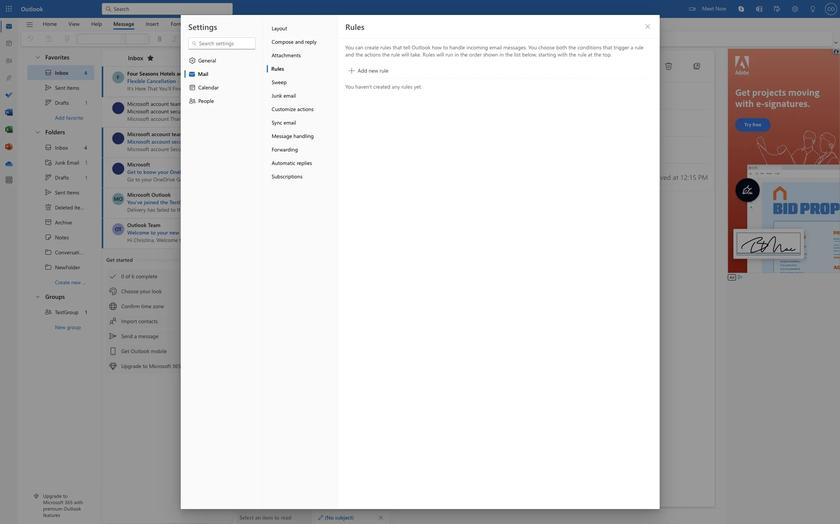 Task type: vqa. For each thing, say whether or not it's contained in the screenshot.
second  from the bottom of the 'Application' containing Outlook
no



Task type: describe. For each thing, give the bounding box(es) containing it.
 for 
[[45, 99, 52, 106]]

tree containing 
[[27, 140, 103, 290]]

junk inside junk email button
[[271, 92, 282, 99]]

get for get outlook mobile
[[121, 348, 129, 355]]

calendar image
[[5, 40, 13, 48]]

 for leftmost  button
[[378, 515, 384, 520]]

 for 
[[45, 174, 52, 181]]

 button
[[685, 57, 708, 75]]

 tree item
[[27, 215, 94, 230]]

1  tree item from the top
[[27, 65, 94, 80]]

 button
[[657, 57, 680, 75]]

group inside new group tree item
[[67, 323, 81, 331]]

 for 
[[664, 62, 673, 71]]

mail image
[[5, 23, 13, 30]]

microsoft inside microsoft outlook you've joined the testgroup group
[[127, 191, 150, 198]]

subscriptions button
[[267, 170, 337, 183]]

1 in from the left
[[454, 51, 459, 58]]


[[45, 159, 52, 166]]

1 for 's the  tree item
[[85, 174, 87, 181]]

select a conversation checkbox for you've joined the testgroup group
[[112, 193, 127, 205]]

general
[[198, 57, 216, 64]]


[[45, 219, 52, 226]]

1 horizontal spatial rules
[[345, 21, 364, 32]]

1 vertical spatial rules
[[401, 83, 412, 90]]

automatic replies button
[[267, 156, 337, 170]]

outlook inside outlook team welcome to your new outlook.com account
[[127, 222, 147, 229]]


[[692, 62, 701, 71]]

clipboard group
[[23, 31, 74, 46]]

you down 
[[528, 44, 537, 51]]

junk inside  junk email
[[55, 159, 65, 166]]

 junk email
[[45, 159, 79, 166]]

actions inside you can create rules that tell outlook how to handle incoming email messages. you choose both the conditions that trigger a rule and the actions the rule will take. rules will run in the order shown in the list below, starting with the rule at the top.
[[364, 51, 381, 58]]

select a conversation checkbox for microsoft account security info verification
[[112, 102, 127, 114]]

inbox inside tree
[[55, 144, 68, 151]]

draft
[[637, 172, 652, 181]]

6
[[132, 273, 134, 280]]

rule left tell
[[391, 51, 400, 58]]

security for was
[[172, 138, 190, 145]]

handling
[[293, 132, 314, 140]]

you've
[[127, 199, 143, 206]]


[[109, 333, 117, 340]]

mt for microsoft account security info verification
[[114, 104, 122, 112]]

drafts for 
[[55, 99, 69, 106]]

text
[[189, 20, 197, 27]]

message button
[[108, 18, 140, 30]]

take.
[[410, 51, 421, 58]]

 button
[[144, 52, 156, 64]]

 tree item
[[27, 230, 94, 245]]

your right the up
[[237, 168, 247, 175]]


[[191, 41, 197, 46]]

powerpoint image
[[5, 143, 13, 151]]

sweep button
[[267, 76, 337, 89]]

sync email button
[[267, 116, 337, 129]]

outlook inside upgrade to microsoft 365 with premium outlook features
[[64, 506, 81, 512]]

1 vertical spatial mobile
[[151, 348, 167, 355]]

 for groups
[[35, 294, 41, 300]]

 button for groups
[[31, 290, 44, 303]]

create
[[55, 279, 70, 286]]

to do image
[[5, 92, 13, 99]]

cc
[[257, 117, 265, 128]]

select a conversation checkbox for get to know your onedrive – how to back up your pc and mobile
[[112, 163, 127, 175]]

1 will from the left
[[401, 51, 409, 58]]

outlook banner
[[0, 0, 840, 18]]

groups tree item
[[27, 290, 94, 305]]

and inside button
[[295, 38, 304, 45]]

settings heading
[[188, 21, 217, 32]]

1 for the  tree item related to 
[[85, 99, 87, 106]]

your inside outlook team welcome to your new outlook.com account
[[157, 229, 168, 236]]

stay
[[207, 77, 217, 85]]


[[522, 35, 530, 43]]

people image
[[5, 57, 13, 65]]

outlook.com
[[181, 229, 212, 236]]

12:15
[[680, 172, 696, 181]]

tell
[[403, 44, 410, 51]]

how
[[432, 44, 442, 51]]

(no
[[325, 514, 334, 521]]

send
[[121, 333, 133, 340]]

 inbox for second  tree item from the bottom
[[45, 69, 68, 76]]

2 will from the left
[[436, 51, 444, 58]]

view button
[[63, 18, 85, 30]]

rules button
[[267, 62, 337, 76]]

0
[[121, 273, 124, 280]]

 archive
[[45, 219, 72, 226]]

message
[[138, 333, 159, 340]]

microsoft account team microsoft account security info was added
[[127, 131, 228, 145]]

get inside microsoft get to know your onedrive – how to back up your pc and mobile
[[127, 168, 136, 175]]

items for second  tree item from the bottom of the page
[[67, 84, 79, 91]]

 testgroup
[[45, 308, 78, 316]]

you can create rules that tell outlook how to handle incoming email messages. you choose both the conditions that trigger a rule and the actions the rule will take. rules will run in the order shown in the list below, starting with the rule at the top.
[[345, 44, 643, 58]]

info for was
[[192, 138, 201, 145]]

below,
[[522, 51, 537, 58]]

today
[[218, 77, 232, 85]]

time
[[141, 303, 151, 310]]

 button down insert button on the top
[[143, 34, 149, 44]]

inbox heading
[[118, 50, 156, 66]]

folders tree item
[[27, 125, 94, 140]]

rules inside you can create rules that tell outlook how to handle incoming email messages. you choose both the conditions that trigger a rule and the actions the rule will take. rules will run in the order shown in the list below, starting with the rule at the top.
[[422, 51, 435, 58]]

read
[[281, 514, 291, 521]]

 for 
[[188, 97, 196, 105]]


[[109, 303, 117, 310]]

and up flexible cancellation - book your stay today
[[177, 70, 186, 77]]

a inside you can create rules that tell outlook how to handle incoming email messages. you choose both the conditions that trigger a rule and the actions the rule will take. rules will run in the order shown in the list below, starting with the rule at the top.
[[630, 44, 633, 51]]

outlook team welcome to your new outlook.com account
[[127, 222, 232, 236]]

calendar
[[198, 84, 219, 91]]

 tree item
[[27, 155, 94, 170]]

draft saved at 12:15 pm
[[637, 172, 708, 181]]

bcc button
[[244, 141, 279, 159]]

rule right both on the right of page
[[578, 51, 586, 58]]

draw
[[209, 20, 221, 27]]

meet now
[[702, 5, 726, 12]]

of
[[125, 273, 130, 280]]


[[188, 70, 196, 78]]

1 horizontal spatial ad
[[730, 275, 734, 280]]

 button for folders
[[31, 125, 44, 139]]

email for junk email
[[283, 92, 296, 99]]

items for second  tree item
[[67, 189, 79, 196]]

can
[[355, 44, 363, 51]]

–
[[194, 168, 196, 175]]

run
[[445, 51, 453, 58]]

email for sync email
[[283, 119, 296, 126]]

premium
[[43, 506, 62, 512]]

more apps image
[[5, 177, 13, 184]]

-
[[177, 77, 179, 85]]

bcc
[[255, 144, 267, 155]]

microsoft inside upgrade to microsoft 365 with premium outlook features
[[43, 499, 63, 506]]

inbox inside favorites tree
[[55, 69, 68, 76]]

rules inside you can create rules that tell outlook how to handle incoming email messages. you choose both the conditions that trigger a rule and the actions the rule will take. rules will run in the order shown in the list below, starting with the rule at the top.
[[380, 44, 391, 51]]

security for verification
[[170, 108, 188, 115]]

rule up you haven't created any rules yet.
[[379, 67, 388, 74]]

 tree item
[[27, 305, 94, 320]]

your left look
[[140, 288, 150, 295]]

folder
[[82, 279, 96, 286]]

 tree item for 
[[27, 170, 94, 185]]

compose
[[271, 38, 293, 45]]

favorites
[[45, 53, 69, 61]]

automatic
[[271, 159, 295, 167]]

mt for microsoft account security info was added
[[114, 135, 122, 142]]

replies
[[297, 159, 312, 167]]

sent inside tree
[[55, 189, 65, 196]]

f
[[117, 74, 119, 81]]

actions inside button
[[297, 106, 313, 113]]

Add a subject text field
[[238, 168, 627, 186]]

messages.
[[503, 44, 527, 51]]

drafts for 
[[55, 174, 69, 181]]

create
[[365, 44, 379, 51]]

mo
[[114, 195, 123, 202]]

2 in from the left
[[499, 51, 504, 58]]

 down "message" button on the top left of the page
[[120, 37, 125, 41]]

favorites tree item
[[27, 50, 94, 65]]

 inside favorites tree
[[45, 84, 52, 91]]

team for was
[[172, 131, 184, 138]]


[[188, 57, 196, 64]]

 for  newfolder
[[45, 263, 52, 271]]

 sent items for second  tree item from the bottom of the page
[[45, 84, 79, 91]]

cancellation
[[147, 77, 176, 85]]

upgrade to microsoft 365
[[121, 363, 181, 370]]

outlook down send a message
[[131, 348, 149, 355]]

message for message handling
[[271, 132, 292, 140]]

microsoft inside microsoft get to know your onedrive – how to back up your pc and mobile
[[127, 161, 150, 168]]


[[26, 21, 33, 29]]

upgrade for upgrade to microsoft 365 with premium outlook features
[[43, 493, 62, 499]]

 tree item for 
[[27, 95, 94, 110]]

premium features image
[[34, 494, 39, 499]]

outlook inside microsoft outlook you've joined the testgroup group
[[151, 191, 171, 198]]

to inside upgrade to microsoft 365 with premium outlook features
[[63, 493, 67, 499]]

conditions
[[577, 44, 601, 51]]


[[109, 273, 117, 280]]

 add new rule
[[349, 67, 388, 74]]

four seasons hotels and resorts image
[[112, 71, 124, 83]]

back
[[217, 168, 228, 175]]

ot
[[115, 226, 122, 233]]

m
[[116, 165, 121, 172]]

haven't
[[355, 83, 372, 90]]

 button for favorites
[[31, 50, 44, 64]]

message handling
[[271, 132, 314, 140]]

Message body, press Alt+F10 to exit text field
[[244, 200, 708, 356]]

microsoft account team image
[[112, 132, 124, 144]]

2  tree item from the top
[[27, 185, 94, 200]]

choose
[[121, 288, 139, 295]]

To text field
[[284, 89, 709, 102]]

1  tree item from the top
[[27, 80, 94, 95]]

1 for  tree item at top left
[[85, 159, 87, 166]]

format text button
[[165, 18, 203, 30]]

any
[[392, 83, 400, 90]]

sent inside favorites tree
[[55, 84, 65, 91]]



Task type: locate. For each thing, give the bounding box(es) containing it.
to inside outlook team welcome to your new outlook.com account
[[151, 229, 156, 236]]

you left can
[[345, 44, 354, 51]]

rules inside rules button
[[271, 65, 284, 72]]

select a conversation checkbox up ot
[[112, 193, 127, 205]]

email inside you can create rules that tell outlook how to handle incoming email messages. you choose both the conditions that trigger a rule and the actions the rule will take. rules will run in the order shown in the list below, starting with the rule at the top.
[[489, 44, 502, 51]]

testgroup up outlook team welcome to your new outlook.com account
[[169, 199, 194, 206]]

2  inbox from the top
[[45, 144, 68, 151]]

1 drafts from the top
[[55, 99, 69, 106]]

email
[[67, 159, 79, 166]]

1 horizontal spatial will
[[436, 51, 444, 58]]

tab list containing home
[[37, 18, 257, 30]]

1 horizontal spatial 
[[188, 97, 196, 105]]

1  tree item from the top
[[27, 95, 94, 110]]

0 vertical spatial rules
[[345, 21, 364, 32]]

rules left the yet.
[[401, 83, 412, 90]]

microsoft
[[127, 100, 149, 107], [127, 108, 149, 115], [127, 131, 150, 138], [127, 138, 150, 145], [127, 161, 150, 168], [127, 191, 150, 198], [149, 363, 171, 370], [43, 499, 63, 506]]

items for  tree item
[[74, 204, 87, 211]]

items inside  deleted items
[[74, 204, 87, 211]]

select a conversation checkbox containing mt
[[112, 132, 127, 144]]

select a conversation checkbox up microsoft account team icon at left
[[112, 102, 127, 114]]

 sent items inside tree
[[45, 189, 79, 196]]

both
[[556, 44, 567, 51]]

application
[[0, 0, 840, 524]]

insert button
[[140, 18, 164, 30]]

 for  button in the rules tab panel
[[645, 24, 650, 30]]

mt
[[114, 104, 122, 112], [114, 135, 122, 142]]

0 horizontal spatial upgrade
[[43, 493, 62, 499]]

0 horizontal spatial  button
[[376, 512, 386, 523]]

1 select a conversation checkbox from the top
[[112, 102, 127, 114]]

set your advertising preferences image
[[737, 274, 743, 280]]

rule right trigger
[[635, 44, 643, 51]]

forwarding
[[271, 146, 298, 153]]

 inside favorites tree
[[45, 69, 52, 76]]

 tree item up  junk email
[[27, 140, 94, 155]]

1 vertical spatial 
[[45, 204, 52, 211]]

 for  conversation history
[[45, 248, 52, 256]]

junk email
[[271, 92, 296, 99]]

2 horizontal spatial rules
[[422, 51, 435, 58]]

1 down  tree item at top left
[[85, 174, 87, 181]]

upgrade up premium
[[43, 493, 62, 499]]

1 vertical spatial  drafts
[[45, 174, 69, 181]]

tags group
[[519, 31, 549, 45]]

complete
[[136, 273, 157, 280]]

 tree item
[[27, 80, 94, 95], [27, 185, 94, 200]]

 sent items up  tree item
[[45, 189, 79, 196]]

at inside reading pane main content
[[673, 172, 678, 181]]

upgrade inside message list no conversations selected list box
[[121, 363, 141, 370]]


[[109, 348, 117, 355]]

home
[[43, 20, 57, 27]]

new inside outlook team welcome to your new outlook.com account
[[169, 229, 179, 236]]


[[147, 54, 154, 62]]

customize actions button
[[267, 103, 337, 116]]

to inside the select an item to read button
[[274, 514, 279, 521]]

 inside reading pane main content
[[378, 515, 384, 520]]

select a conversation checkbox containing mt
[[112, 102, 127, 114]]

 tree item down favorites
[[27, 65, 94, 80]]

365 inside message list no conversations selected list box
[[172, 363, 181, 370]]

2  tree item from the top
[[27, 140, 94, 155]]

1 vertical spatial 
[[45, 189, 52, 196]]

0 vertical spatial  button
[[642, 21, 653, 33]]

0 horizontal spatial new
[[71, 279, 81, 286]]

add inside inbox rules element
[[358, 67, 367, 74]]

rules up can
[[345, 21, 364, 32]]

inbox down favorites tree item
[[55, 69, 68, 76]]

 tree item
[[27, 95, 94, 110], [27, 170, 94, 185]]

sent up  tree item
[[55, 189, 65, 196]]

0 vertical spatial 
[[645, 24, 650, 30]]

0 vertical spatial select a conversation checkbox
[[112, 102, 127, 114]]

 tree item
[[27, 65, 94, 80], [27, 140, 94, 155]]

message for message
[[113, 20, 134, 27]]

0 horizontal spatial actions
[[297, 106, 313, 113]]

 inbox for 2nd  tree item from the top of the application containing to
[[45, 144, 68, 151]]

group down how
[[195, 199, 209, 206]]

2  from the top
[[45, 144, 52, 151]]

with right premium
[[74, 499, 83, 506]]

1 horizontal spatial testgroup
[[169, 199, 194, 206]]

files image
[[5, 74, 13, 82]]

deleted
[[55, 204, 73, 211]]

 drafts
[[45, 99, 69, 106], [45, 174, 69, 181]]

welcome
[[127, 229, 149, 236]]

1 vertical spatial ad
[[730, 275, 734, 280]]

2  drafts from the top
[[45, 174, 69, 181]]

1 right  testgroup
[[85, 309, 87, 316]]

rules tab panel
[[338, 15, 659, 509]]

the
[[568, 44, 576, 51], [355, 51, 363, 58], [382, 51, 390, 58], [460, 51, 468, 58], [505, 51, 513, 58], [569, 51, 576, 58], [594, 51, 601, 58], [160, 199, 168, 206]]

to button
[[244, 86, 279, 104]]

onedrive image
[[5, 161, 13, 168]]

0 vertical spatial  drafts
[[45, 99, 69, 106]]

saved
[[654, 172, 671, 181]]

Select a conversation checkbox
[[112, 132, 127, 144], [112, 193, 127, 205]]

reply
[[305, 38, 316, 45]]

365 inside upgrade to microsoft 365 with premium outlook features
[[65, 499, 73, 506]]

2  tree item from the top
[[27, 260, 94, 275]]

0 horizontal spatial with
[[74, 499, 83, 506]]

help
[[91, 20, 102, 27]]

1  tree item from the top
[[27, 245, 103, 260]]

resorts
[[187, 70, 205, 77]]

mt down microsoft account team image
[[114, 135, 122, 142]]

import
[[121, 318, 137, 325]]

message down sync email
[[271, 132, 292, 140]]

2  tree item from the top
[[27, 170, 94, 185]]

1 vertical spatial group
[[67, 323, 81, 331]]

forwarding button
[[267, 143, 337, 156]]

hotels
[[160, 70, 175, 77]]

testgroup inside  testgroup
[[55, 309, 78, 316]]

1 vertical spatial upgrade
[[43, 493, 62, 499]]

 for favorites
[[35, 54, 41, 60]]

 button inside folders tree item
[[31, 125, 44, 139]]

tab list
[[37, 18, 257, 30]]

draw button
[[204, 18, 227, 30]]

a right trigger
[[630, 44, 633, 51]]

 tree item up newfolder
[[27, 245, 103, 260]]

send a message
[[121, 333, 159, 340]]

1 vertical spatial 
[[45, 308, 52, 316]]

1 inside  tree item
[[85, 309, 87, 316]]

4 inside favorites tree
[[84, 69, 87, 76]]

1 vertical spatial 
[[45, 144, 52, 151]]


[[109, 288, 117, 295]]

new inside tree item
[[71, 279, 81, 286]]

a inside list box
[[134, 333, 137, 340]]

that left tell
[[392, 44, 402, 51]]

1 that from the left
[[392, 44, 402, 51]]

0 vertical spatial testgroup
[[169, 199, 194, 206]]

 down 
[[45, 174, 52, 181]]

mail
[[198, 70, 208, 77]]

layout button
[[267, 22, 337, 35]]

1 horizontal spatial that
[[603, 44, 612, 51]]

mt up microsoft account team icon at left
[[114, 104, 122, 112]]

at left the top.
[[588, 51, 592, 58]]

 inside settings tab list
[[188, 97, 196, 105]]

inbox rules element
[[345, 44, 652, 100]]


[[645, 24, 650, 30], [378, 515, 384, 520]]

 button inside favorites tree item
[[31, 50, 44, 64]]

1 for  tree item
[[85, 309, 87, 316]]

and inside microsoft get to know your onedrive – how to back up your pc and mobile
[[257, 168, 266, 175]]

0 vertical spatial junk
[[271, 92, 282, 99]]

create new folder tree item
[[27, 275, 96, 290]]

0 vertical spatial 
[[188, 97, 196, 105]]

notes
[[55, 234, 69, 241]]

4 inside tree
[[84, 144, 87, 151]]

1 vertical spatial rules
[[422, 51, 435, 58]]

1 select a conversation checkbox from the top
[[112, 132, 127, 144]]

1 vertical spatial mt
[[114, 135, 122, 142]]

2  from the top
[[45, 174, 52, 181]]

 button left favorites
[[31, 50, 44, 64]]

settings tab list
[[181, 15, 263, 509]]

junk down "sweep"
[[271, 92, 282, 99]]

4 down favorites tree item
[[84, 69, 87, 76]]

 button
[[519, 33, 534, 45]]

1 vertical spatial  tree item
[[27, 140, 94, 155]]

0 vertical spatial 
[[45, 99, 52, 106]]

 down favorites
[[45, 84, 52, 91]]

with inside you can create rules that tell outlook how to handle incoming email messages. you choose both the conditions that trigger a rule and the actions the rule will take. rules will run in the order shown in the list below, starting with the rule at the top.
[[557, 51, 567, 58]]

at inside you can create rules that tell outlook how to handle incoming email messages. you choose both the conditions that trigger a rule and the actions the rule will take. rules will run in the order shown in the list below, starting with the rule at the top.
[[588, 51, 592, 58]]

email
[[489, 44, 502, 51], [283, 92, 296, 99], [283, 119, 296, 126]]

0 vertical spatial  tree item
[[27, 80, 94, 95]]

microsoft outlook image
[[112, 193, 124, 205]]

1 horizontal spatial add
[[358, 67, 367, 74]]

new group tree item
[[27, 320, 94, 335]]

1 horizontal spatial in
[[499, 51, 504, 58]]

excel image
[[5, 126, 13, 134]]

rules right take.
[[422, 51, 435, 58]]

1 horizontal spatial  button
[[642, 21, 653, 33]]

 tree item up 'add favorite'
[[27, 95, 94, 110]]

0 vertical spatial with
[[557, 51, 567, 58]]

1 vertical spatial 
[[378, 515, 384, 520]]

1 mt from the top
[[114, 104, 122, 112]]

select a conversation checkbox up the m in the top left of the page
[[112, 132, 127, 144]]

look
[[152, 288, 162, 295]]

and left can
[[345, 51, 354, 58]]

 left 
[[664, 62, 673, 71]]

rules right create
[[380, 44, 391, 51]]

 left favorites
[[35, 54, 41, 60]]

0 vertical spatial upgrade
[[121, 363, 141, 370]]

group right new
[[67, 323, 81, 331]]

0 horizontal spatial group
[[67, 323, 81, 331]]

drafts down  junk email
[[55, 174, 69, 181]]


[[318, 515, 323, 520]]

get right microsoft image
[[127, 168, 136, 175]]

get for get started
[[106, 256, 115, 263]]

select a conversation checkbox containing m
[[112, 163, 127, 175]]

and right pc
[[257, 168, 266, 175]]

outlook inside you can create rules that tell outlook how to handle incoming email messages. you choose both the conditions that trigger a rule and the actions the rule will take. rules will run in the order shown in the list below, starting with the rule at the top.
[[412, 44, 430, 51]]

outlook right premium
[[64, 506, 81, 512]]

2 vertical spatial get
[[121, 348, 129, 355]]


[[689, 6, 695, 12]]

1 vertical spatial email
[[283, 92, 296, 99]]

email right sync
[[283, 119, 296, 126]]

 general
[[188, 57, 216, 64]]

0 vertical spatial drafts
[[55, 99, 69, 106]]

2  from the top
[[45, 263, 52, 271]]

0 vertical spatial security
[[170, 108, 188, 115]]

and left reply
[[295, 38, 304, 45]]

 sent items inside favorites tree
[[45, 84, 79, 91]]

shown
[[483, 51, 498, 58]]

a right send
[[134, 333, 137, 340]]

 for  deleted items
[[45, 204, 52, 211]]

inbox left 
[[128, 54, 143, 62]]

info inside microsoft account team microsoft account security info was added
[[192, 138, 201, 145]]

 button
[[642, 21, 653, 33], [376, 512, 386, 523]]

that left trigger
[[603, 44, 612, 51]]

 (no subject)
[[318, 514, 354, 521]]

4 1 from the top
[[85, 309, 87, 316]]

your
[[195, 77, 205, 85]]

4 up  tree item at top left
[[84, 144, 87, 151]]

 down insert button on the top
[[144, 37, 149, 41]]

2 1 from the top
[[85, 159, 87, 166]]

reading pane main content
[[233, 47, 726, 524]]

1  from the top
[[45, 99, 52, 106]]

actions right can
[[364, 51, 381, 58]]

2 horizontal spatial new
[[369, 67, 378, 74]]

Select a conversation checkbox
[[112, 102, 127, 114], [112, 163, 127, 175]]

0 vertical spatial 
[[45, 84, 52, 91]]

 button
[[22, 18, 37, 31]]

 inside favorites tree
[[45, 99, 52, 106]]

0 horizontal spatial mobile
[[151, 348, 167, 355]]

message list section
[[102, 48, 283, 524]]

mt inside microsoft account team image
[[114, 104, 122, 112]]

0 vertical spatial sent
[[55, 84, 65, 91]]

verification
[[200, 108, 225, 115]]

inbox inside inbox 
[[128, 54, 143, 62]]

0 vertical spatial  sent items
[[45, 84, 79, 91]]

info for verification
[[189, 108, 198, 115]]

dialog containing settings
[[0, 0, 840, 524]]

1 vertical spatial select a conversation checkbox
[[112, 163, 127, 175]]

0 vertical spatial add
[[358, 67, 367, 74]]

security up microsoft account team microsoft account security info was added
[[170, 108, 188, 115]]

team inside microsoft account team microsoft account security info was added
[[172, 131, 184, 138]]

 inside tree
[[45, 144, 52, 151]]

 tree item down favorites tree item
[[27, 80, 94, 95]]

message list no conversations selected list box
[[102, 67, 283, 524]]

 for second  tree item from the bottom
[[45, 69, 52, 76]]

 button inside groups tree item
[[31, 290, 44, 303]]

team down -
[[170, 100, 182, 107]]

security inside microsoft account team microsoft account security info verification
[[170, 108, 188, 115]]

1 inside favorites tree
[[85, 99, 87, 106]]

you left haven't
[[345, 83, 354, 90]]

 up  tree item
[[45, 189, 52, 196]]

you for you can create rules that tell outlook how to handle incoming email messages. you choose both the conditions that trigger a rule and the actions the rule will take. rules will run in the order shown in the list below, starting with the rule at the top.
[[345, 44, 354, 51]]

1 up add favorite "tree item"
[[85, 99, 87, 106]]

Search settings search field
[[197, 40, 248, 47]]

0 horizontal spatial in
[[454, 51, 459, 58]]

 up 
[[45, 204, 52, 211]]

 button down "message" button on the top left of the page
[[120, 34, 126, 44]]

sent down favorites tree item
[[55, 84, 65, 91]]

drafts
[[55, 99, 69, 106], [55, 174, 69, 181]]

new
[[55, 323, 65, 331]]

2 mt from the top
[[114, 135, 122, 142]]

message inside button
[[113, 20, 134, 27]]

ad left 'set your advertising preferences' image on the right bottom of page
[[730, 275, 734, 280]]

drafts inside tree
[[55, 174, 69, 181]]

0 vertical spatial email
[[489, 44, 502, 51]]

mobile inside microsoft get to know your onedrive – how to back up your pc and mobile
[[267, 168, 283, 175]]

team inside microsoft account team microsoft account security info verification
[[170, 100, 182, 107]]

365 for upgrade to microsoft 365 with premium outlook features
[[65, 499, 73, 506]]

0 horizontal spatial add
[[55, 114, 65, 121]]

 tree item
[[27, 200, 94, 215]]

flexible cancellation - book your stay today
[[127, 77, 232, 85]]

choose
[[538, 44, 555, 51]]

flexible
[[127, 77, 145, 85]]

0 horizontal spatial that
[[392, 44, 402, 51]]


[[109, 318, 117, 325]]

0 of 6 complete
[[121, 273, 157, 280]]

microsoft image
[[112, 163, 124, 175]]

 up add favorite "tree item"
[[45, 99, 52, 106]]

add favorite
[[55, 114, 83, 121]]

 inside tree item
[[45, 204, 52, 211]]

1 1 from the top
[[85, 99, 87, 106]]

know
[[143, 168, 156, 175]]

rules up "sweep"
[[271, 65, 284, 72]]

basic text group
[[78, 31, 435, 46]]

select a conversation checkbox up mo
[[112, 163, 127, 175]]

 inside groups tree item
[[35, 294, 41, 300]]

 inside button
[[664, 62, 673, 71]]

0 horizontal spatial junk
[[55, 159, 65, 166]]

select
[[239, 514, 254, 521]]

rules heading
[[345, 21, 364, 32]]

1 vertical spatial 
[[45, 263, 52, 271]]

 inside folders tree item
[[35, 129, 41, 135]]

 for folders
[[35, 129, 41, 135]]

favorites tree
[[27, 47, 94, 125]]

Cc text field
[[284, 117, 708, 129]]

folders
[[45, 128, 65, 136]]

 inside tree item
[[45, 308, 52, 316]]

new left folder
[[71, 279, 81, 286]]

items inside favorites tree
[[67, 84, 79, 91]]

add right 
[[358, 67, 367, 74]]

info down people
[[189, 108, 198, 115]]

1 sent from the top
[[55, 84, 65, 91]]

upgrade for upgrade to microsoft 365
[[121, 363, 141, 370]]

application containing to
[[0, 0, 840, 524]]

 drafts inside tree
[[45, 174, 69, 181]]

0 vertical spatial 
[[45, 248, 52, 256]]

your down 'team'
[[157, 229, 168, 236]]

testgroup inside microsoft outlook you've joined the testgroup group
[[169, 199, 194, 206]]

group inside microsoft outlook you've joined the testgroup group
[[195, 199, 209, 206]]

1 vertical spatial testgroup
[[55, 309, 78, 316]]

1  sent items from the top
[[45, 84, 79, 91]]

select a conversation checkbox containing mo
[[112, 193, 127, 205]]

Bcc text field
[[284, 143, 708, 156]]

1 horizontal spatial with
[[557, 51, 567, 58]]

0 horizontal spatial 
[[45, 204, 52, 211]]

1 vertical spatial info
[[192, 138, 201, 145]]

1 horizontal spatial 
[[645, 24, 650, 30]]

 inbox inside tree
[[45, 144, 68, 151]]

0 vertical spatial  tree item
[[27, 95, 94, 110]]

1  from the top
[[45, 248, 52, 256]]

0 vertical spatial  tree item
[[27, 65, 94, 80]]

2 select a conversation checkbox from the top
[[112, 193, 127, 205]]

was
[[202, 138, 211, 145]]

trigger
[[613, 44, 629, 51]]

2 vertical spatial rules
[[271, 65, 284, 72]]

 sent items for second  tree item
[[45, 189, 79, 196]]

1 vertical spatial 365
[[65, 499, 73, 506]]

 inside tree
[[45, 189, 52, 196]]

 inside rules tab panel
[[645, 24, 650, 30]]

0 horizontal spatial a
[[134, 333, 137, 340]]

2 sent from the top
[[55, 189, 65, 196]]

new left the outlook.com
[[169, 229, 179, 236]]

1 horizontal spatial message
[[271, 132, 292, 140]]

1 vertical spatial 
[[45, 174, 52, 181]]

account
[[151, 100, 169, 107], [151, 108, 169, 115], [151, 131, 170, 138], [151, 138, 170, 145], [213, 229, 232, 236]]

items right deleted
[[74, 204, 87, 211]]

 button
[[206, 53, 216, 63]]

ad inside message list no conversations selected list box
[[200, 71, 205, 76]]

at left 12:15
[[673, 172, 678, 181]]

0 vertical spatial  inbox
[[45, 69, 68, 76]]

add favorite tree item
[[27, 110, 94, 125]]

actions down junk email button
[[297, 106, 313, 113]]

2 select a conversation checkbox from the top
[[112, 163, 127, 175]]

0 vertical spatial message
[[113, 20, 134, 27]]

get outlook mobile
[[121, 348, 167, 355]]

0 vertical spatial at
[[588, 51, 592, 58]]

message right help
[[113, 20, 134, 27]]

tab list inside application
[[37, 18, 257, 30]]

2 that from the left
[[603, 44, 612, 51]]

0 vertical spatial a
[[630, 44, 633, 51]]

left-rail-appbar navigation
[[1, 18, 16, 173]]

 down favorites
[[45, 69, 52, 76]]

with right starting at right
[[557, 51, 567, 58]]

with inside upgrade to microsoft 365 with premium outlook features
[[74, 499, 83, 506]]

 drafts for 
[[45, 99, 69, 106]]

1 4 from the top
[[84, 69, 87, 76]]

tree
[[27, 140, 103, 290]]

 left newfolder
[[45, 263, 52, 271]]

outlook team image
[[112, 223, 124, 235]]

1 vertical spatial new
[[169, 229, 179, 236]]

dialog
[[0, 0, 840, 524]]

email inside button
[[283, 92, 296, 99]]

inbox up  junk email
[[55, 144, 68, 151]]

1 horizontal spatial mobile
[[267, 168, 283, 175]]

1 vertical spatial get
[[106, 256, 115, 263]]

1  inbox from the top
[[45, 69, 68, 76]]

you for you haven't created any rules yet.
[[345, 83, 354, 90]]

 for  testgroup
[[45, 308, 52, 316]]

0 vertical spatial 
[[45, 69, 52, 76]]

 left groups
[[35, 294, 41, 300]]

1 vertical spatial  button
[[376, 512, 386, 523]]

book
[[181, 77, 193, 85]]

email inside button
[[283, 119, 296, 126]]

0 vertical spatial mt
[[114, 104, 122, 112]]

your right know
[[158, 168, 169, 175]]

mt inside microsoft account team icon
[[114, 135, 122, 142]]

1 vertical spatial  tree item
[[27, 170, 94, 185]]

include group
[[460, 31, 515, 46]]

new group
[[55, 323, 81, 331]]

0 vertical spatial new
[[369, 67, 378, 74]]

1 horizontal spatial actions
[[364, 51, 381, 58]]

new inside inbox rules element
[[369, 67, 378, 74]]

info inside microsoft account team microsoft account security info verification
[[189, 108, 198, 115]]

0 horizontal spatial testgroup
[[55, 309, 78, 316]]

team for verification
[[170, 100, 182, 107]]

select a conversation checkbox for microsoft account security info was added
[[112, 132, 127, 144]]

started
[[116, 256, 133, 263]]

document containing settings
[[0, 0, 840, 524]]

drafts up add favorite "tree item"
[[55, 99, 69, 106]]

2 vertical spatial items
[[74, 204, 87, 211]]

1 vertical spatial add
[[55, 114, 65, 121]]

 drafts inside favorites tree
[[45, 99, 69, 106]]

pc
[[249, 168, 255, 175]]

microsoft account team image
[[112, 102, 124, 114]]

1  from the top
[[45, 69, 52, 76]]

Select a conversation checkbox
[[112, 223, 127, 235]]

rules
[[380, 44, 391, 51], [401, 83, 412, 90]]

 for 2nd  tree item from the top of the application containing to
[[45, 144, 52, 151]]

1 vertical spatial items
[[67, 189, 79, 196]]

now
[[715, 5, 726, 12]]

compose and reply
[[271, 38, 316, 45]]

1 inside  tree item
[[85, 159, 87, 166]]

get left started
[[106, 256, 115, 263]]

 inbox down favorites
[[45, 69, 68, 76]]

add inside add favorite "tree item"
[[55, 114, 65, 121]]

upgrade inside upgrade to microsoft 365 with premium outlook features
[[43, 493, 62, 499]]

ad up your
[[200, 71, 205, 76]]

the inside microsoft outlook you've joined the testgroup group
[[160, 199, 168, 206]]

0 vertical spatial select a conversation checkbox
[[112, 132, 127, 144]]

items up favorite
[[67, 84, 79, 91]]

1 vertical spatial junk
[[55, 159, 65, 166]]

outlook up  button
[[21, 5, 43, 13]]

2  from the top
[[45, 189, 52, 196]]

1 horizontal spatial 
[[664, 62, 673, 71]]

will left take.
[[401, 51, 409, 58]]

1 right email
[[85, 159, 87, 166]]

zone
[[153, 303, 164, 310]]

onedrive
[[170, 168, 192, 175]]

in
[[454, 51, 459, 58], [499, 51, 504, 58]]

 button left groups
[[31, 290, 44, 303]]

 drafts for 
[[45, 174, 69, 181]]

items up  deleted items
[[67, 189, 79, 196]]

0 horizontal spatial will
[[401, 51, 409, 58]]

and inside you can create rules that tell outlook how to handle incoming email messages. you choose both the conditions that trigger a rule and the actions the rule will take. rules will run in the order shown in the list below, starting with the rule at the top.
[[345, 51, 354, 58]]

3 1 from the top
[[85, 174, 87, 181]]

 inbox inside favorites tree
[[45, 69, 68, 76]]

 inside favorites tree item
[[35, 54, 41, 60]]

sweep
[[271, 79, 286, 86]]

favorite
[[66, 114, 83, 121]]

message
[[113, 20, 134, 27], [271, 132, 292, 140]]

word image
[[5, 109, 13, 116]]

 tree item
[[27, 245, 103, 260], [27, 260, 94, 275]]

1 vertical spatial security
[[172, 138, 190, 145]]

365 for upgrade to microsoft 365
[[172, 363, 181, 370]]

add left favorite
[[55, 114, 65, 121]]

2 4 from the top
[[84, 144, 87, 151]]

2 vertical spatial inbox
[[55, 144, 68, 151]]

1 vertical spatial with
[[74, 499, 83, 506]]

0 horizontal spatial at
[[588, 51, 592, 58]]

get right 
[[121, 348, 129, 355]]

outlook inside outlook "banner"
[[21, 5, 43, 13]]

message inside button
[[271, 132, 292, 140]]

account inside outlook team welcome to your new outlook.com account
[[213, 229, 232, 236]]

upgrade right 
[[121, 363, 141, 370]]


[[537, 35, 545, 43]]

0 vertical spatial 365
[[172, 363, 181, 370]]

1 horizontal spatial rules
[[401, 83, 412, 90]]

security inside microsoft account team microsoft account security info was added
[[172, 138, 190, 145]]

2 drafts from the top
[[55, 174, 69, 181]]

document
[[0, 0, 840, 524]]

upgrade
[[121, 363, 141, 370], [43, 493, 62, 499]]

create new folder
[[55, 279, 96, 286]]

to inside you can create rules that tell outlook how to handle incoming email messages. you choose both the conditions that trigger a rule and the actions the rule will take. rules will run in the order shown in the list below, starting with the rule at the top.
[[443, 44, 448, 51]]

info left was
[[192, 138, 201, 145]]

1 vertical spatial actions
[[297, 106, 313, 113]]

0 vertical spatial inbox
[[128, 54, 143, 62]]

sent
[[55, 84, 65, 91], [55, 189, 65, 196]]

2  sent items from the top
[[45, 189, 79, 196]]

email right 'incoming'
[[489, 44, 502, 51]]

 down groups
[[45, 308, 52, 316]]

 button inside rules tab panel
[[642, 21, 653, 33]]

 tree item up deleted
[[27, 185, 94, 200]]

1  from the top
[[45, 84, 52, 91]]

archive
[[55, 219, 72, 226]]

1 vertical spatial message
[[271, 132, 292, 140]]

drafts inside favorites tree
[[55, 99, 69, 106]]

subscriptions
[[271, 173, 302, 180]]

1  drafts from the top
[[45, 99, 69, 106]]



